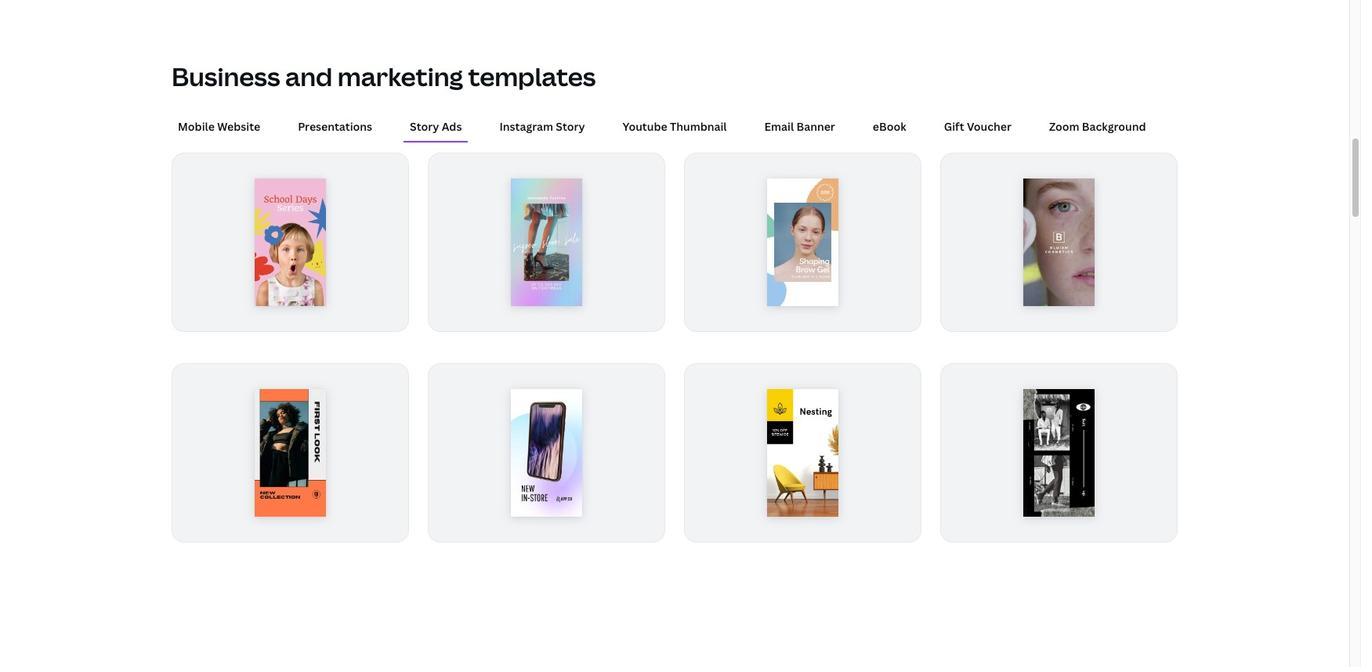 Task type: locate. For each thing, give the bounding box(es) containing it.
background
[[1083, 119, 1147, 134]]

youtube
[[623, 119, 668, 134]]

and
[[285, 60, 333, 93]]

youtube thumbnail button
[[617, 112, 733, 141]]

voucher
[[967, 119, 1012, 134]]

black and white clean maximalist menswear apparel facebook story ad image
[[1024, 390, 1096, 517]]

vibrant organic illustrations cosmetics retail story ad image
[[767, 179, 839, 306]]

presentations
[[298, 119, 372, 134]]

story left ads
[[410, 119, 439, 134]]

story
[[410, 119, 439, 134], [556, 119, 585, 134]]

1 horizontal spatial story
[[556, 119, 585, 134]]

black, yellow and white furniture/houseware facebook story ad image
[[767, 390, 839, 517]]

white text beauty and skincare facebook story ad image
[[1024, 179, 1096, 306]]

2 story from the left
[[556, 119, 585, 134]]

email banner button
[[759, 112, 842, 141]]

ads
[[442, 119, 462, 134]]

purple and blue gradient fashion & clothing retail story ad image
[[511, 179, 583, 306]]

colorful and vibrant illustration children's apparel facebook story ad image
[[255, 179, 326, 306]]

website
[[217, 119, 260, 134]]

zoom
[[1050, 119, 1080, 134]]

instagram story
[[500, 119, 585, 134]]

story inside button
[[410, 119, 439, 134]]

instagram story button
[[493, 112, 592, 141]]

story right instagram
[[556, 119, 585, 134]]

ebook button
[[867, 112, 913, 141]]

business and marketing templates
[[172, 60, 596, 93]]

presentations button
[[292, 112, 379, 141]]

1 story from the left
[[410, 119, 439, 134]]

0 horizontal spatial story
[[410, 119, 439, 134]]

mobile website
[[178, 119, 260, 134]]

story inside 'button'
[[556, 119, 585, 134]]

story ads
[[410, 119, 462, 134]]

mobile
[[178, 119, 215, 134]]

orange, black and white maximalist women's fashion facebook story ad image
[[255, 390, 326, 517]]



Task type: describe. For each thing, give the bounding box(es) containing it.
ebook
[[873, 119, 907, 134]]

banner
[[797, 119, 836, 134]]

purple gradient electronics facebook story ad image
[[511, 390, 583, 517]]

zoom background button
[[1044, 112, 1153, 141]]

gift
[[945, 119, 965, 134]]

story ads button
[[404, 112, 468, 141]]

templates
[[468, 60, 596, 93]]

marketing
[[338, 60, 463, 93]]

gift voucher
[[945, 119, 1012, 134]]

email banner
[[765, 119, 836, 134]]

mobile website button
[[172, 112, 267, 141]]

gift voucher button
[[938, 112, 1018, 141]]

zoom background
[[1050, 119, 1147, 134]]

instagram
[[500, 119, 554, 134]]

youtube thumbnail
[[623, 119, 727, 134]]

email
[[765, 119, 794, 134]]

business
[[172, 60, 280, 93]]

thumbnail
[[670, 119, 727, 134]]



Task type: vqa. For each thing, say whether or not it's contained in the screenshot.
Jeremy Miller image
no



